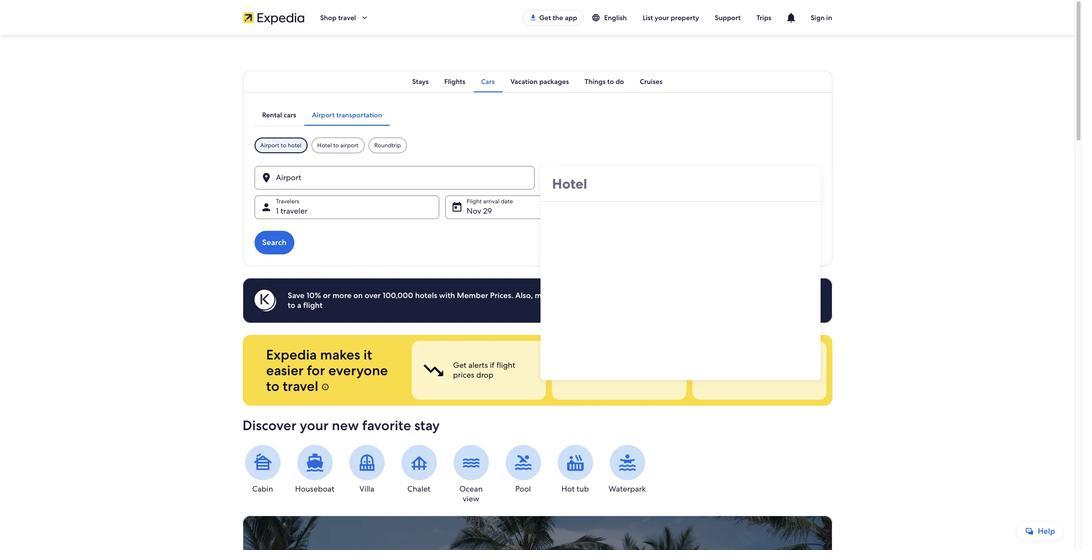 Task type: locate. For each thing, give the bounding box(es) containing it.
to right up
[[600, 291, 608, 301]]

ocean view
[[459, 484, 483, 504]]

0 horizontal spatial hotel
[[288, 142, 302, 149]]

things to do link
[[577, 71, 632, 92]]

0 horizontal spatial your
[[300, 417, 329, 435]]

member
[[457, 291, 488, 301]]

1 horizontal spatial travel
[[338, 13, 356, 22]]

1 vertical spatial get
[[453, 360, 466, 371]]

1 vertical spatial airport
[[260, 142, 279, 149]]

view
[[463, 494, 480, 504]]

0 horizontal spatial flight
[[303, 300, 323, 311]]

flight
[[303, 300, 323, 311], [496, 360, 515, 371], [621, 360, 639, 371]]

2 horizontal spatial hotel
[[687, 291, 706, 301]]

10%
[[307, 291, 321, 301]]

0 vertical spatial save
[[571, 291, 587, 301]]

100,000
[[383, 291, 413, 301]]

save
[[571, 291, 587, 301], [593, 370, 609, 381]]

to down rental cars
[[281, 142, 286, 149]]

earn
[[734, 360, 749, 371]]

bundle flight + hotel to save
[[593, 360, 676, 381]]

2 horizontal spatial flight
[[621, 360, 639, 371]]

1 vertical spatial save
[[593, 370, 609, 381]]

get right download the app button image at the top of page
[[539, 13, 551, 22]]

1 horizontal spatial your
[[655, 13, 669, 22]]

2 vertical spatial hotel
[[648, 360, 666, 371]]

or
[[323, 291, 331, 301]]

0 vertical spatial travel
[[338, 13, 356, 22]]

trips
[[757, 13, 772, 22]]

1 horizontal spatial save
[[593, 370, 609, 381]]

main content
[[0, 35, 1075, 551]]

vacation packages
[[511, 77, 569, 86]]

favorite
[[362, 417, 411, 435]]

0 horizontal spatial airport
[[260, 142, 279, 149]]

hotel inside bundle flight + hotel to save
[[648, 360, 666, 371]]

1 horizontal spatial airport
[[312, 111, 335, 119]]

0 vertical spatial your
[[655, 13, 669, 22]]

airport up hotel
[[312, 111, 335, 119]]

airport
[[312, 111, 335, 119], [260, 142, 279, 149]]

trips link
[[749, 9, 780, 27]]

0 horizontal spatial get
[[453, 360, 466, 371]]

your left new
[[300, 417, 329, 435]]

english
[[604, 13, 627, 22]]

1 vertical spatial tab list
[[254, 104, 390, 126]]

one
[[734, 370, 749, 381]]

hotel inside save 10% or more on over 100,000 hotels with member prices. also, members save up to 30% when you add a hotel to a flight
[[687, 291, 706, 301]]

get the app link
[[523, 10, 584, 26]]

1 traveler button
[[254, 196, 439, 219]]

shop travel button
[[312, 6, 377, 29]]

villa
[[360, 484, 374, 495]]

cars link
[[473, 71, 503, 92]]

your
[[655, 13, 669, 22], [300, 417, 329, 435]]

Hotel text field
[[541, 166, 821, 202]]

hotel
[[288, 142, 302, 149], [687, 291, 706, 301], [648, 360, 666, 371]]

0 vertical spatial airport
[[312, 111, 335, 119]]

1 vertical spatial hotel
[[687, 291, 706, 301]]

rental cars
[[262, 111, 296, 119]]

tub
[[577, 484, 589, 495]]

hotel right add
[[687, 291, 706, 301]]

0 vertical spatial tab list
[[243, 71, 833, 92]]

shop
[[320, 13, 337, 22]]

discover
[[243, 417, 297, 435]]

search button
[[254, 231, 294, 255]]

travel sale activities deals image
[[243, 516, 833, 551]]

waterpark
[[609, 484, 646, 495]]

to inside bundle flight + hotel to save
[[668, 360, 676, 371]]

+
[[641, 360, 646, 371]]

a right add
[[681, 291, 685, 301]]

for
[[307, 362, 325, 380]]

1 horizontal spatial get
[[539, 13, 551, 22]]

discover your new favorite stay
[[243, 417, 440, 435]]

travel left trailing icon
[[338, 13, 356, 22]]

airport down rental
[[260, 142, 279, 149]]

1 horizontal spatial hotel
[[648, 360, 666, 371]]

flight inside save 10% or more on over 100,000 hotels with member prices. also, members save up to 30% when you add a hotel to a flight
[[303, 300, 323, 311]]

easier
[[266, 362, 304, 380]]

get left alerts
[[453, 360, 466, 371]]

flight left + at the right of the page
[[621, 360, 639, 371]]

travel
[[338, 13, 356, 22], [283, 378, 318, 395]]

ocean
[[459, 484, 483, 495]]

hotel right + at the right of the page
[[648, 360, 666, 371]]

to left 10%
[[288, 300, 295, 311]]

to down expedia
[[266, 378, 279, 395]]

get inside get alerts if flight prices drop
[[453, 360, 466, 371]]

hotel left hotel
[[288, 142, 302, 149]]

cruises link
[[632, 71, 671, 92]]

0 horizontal spatial travel
[[283, 378, 318, 395]]

30%
[[610, 291, 626, 301]]

0 vertical spatial hotel
[[288, 142, 302, 149]]

tab list
[[243, 71, 833, 92], [254, 104, 390, 126]]

also,
[[516, 291, 533, 301]]

list your property
[[643, 13, 699, 22]]

hot tub button
[[555, 445, 596, 495]]

1 vertical spatial travel
[[283, 378, 318, 395]]

over
[[365, 291, 381, 301]]

get for get alerts if flight prices drop
[[453, 360, 466, 371]]

save left + at the right of the page
[[593, 370, 609, 381]]

communication center icon image
[[785, 12, 797, 24]]

flight right if
[[496, 360, 515, 371]]

your right list
[[655, 13, 669, 22]]

0 horizontal spatial save
[[571, 291, 587, 301]]

nov 29
[[467, 206, 492, 216]]

1
[[276, 206, 279, 216]]

everyone
[[328, 362, 388, 380]]

hotel to airport
[[317, 142, 359, 149]]

key
[[751, 370, 764, 381]]

1 traveler
[[276, 206, 308, 216]]

travel left xsmall image
[[283, 378, 318, 395]]

nov
[[467, 206, 481, 216]]

1 horizontal spatial flight
[[496, 360, 515, 371]]

to right + at the right of the page
[[668, 360, 676, 371]]

bundle
[[593, 360, 619, 371]]

get
[[539, 13, 551, 22], [453, 360, 466, 371]]

1 vertical spatial your
[[300, 417, 329, 435]]

flight inside bundle flight + hotel to save
[[621, 360, 639, 371]]

list your property link
[[635, 9, 707, 27]]

villa button
[[347, 445, 387, 495]]

with
[[439, 291, 455, 301]]

a left 10%
[[297, 300, 301, 311]]

save left up
[[571, 291, 587, 301]]

flight left or
[[303, 300, 323, 311]]

to inside the expedia makes it easier for everyone to travel
[[266, 378, 279, 395]]

to
[[608, 77, 614, 86], [281, 142, 286, 149], [333, 142, 339, 149], [600, 291, 608, 301], [288, 300, 295, 311], [668, 360, 676, 371], [266, 378, 279, 395]]

hotel
[[317, 142, 332, 149]]

airport transportation link
[[304, 104, 390, 126]]

0 vertical spatial get
[[539, 13, 551, 22]]



Task type: describe. For each thing, give the bounding box(es) containing it.
rental cars link
[[254, 104, 304, 126]]

waterpark button
[[607, 445, 648, 495]]

cabin button
[[243, 445, 283, 495]]

trailing image
[[360, 13, 369, 22]]

1 out of 3 element
[[412, 341, 546, 400]]

download the app button image
[[530, 14, 537, 22]]

stays link
[[404, 71, 437, 92]]

and
[[796, 360, 809, 371]]

0 horizontal spatial a
[[297, 300, 301, 311]]

save inside save 10% or more on over 100,000 hotels with member prices. also, members save up to 30% when you add a hotel to a flight
[[571, 291, 587, 301]]

prices
[[453, 370, 474, 381]]

add
[[665, 291, 679, 301]]

rewards
[[766, 370, 794, 381]]

cabin
[[252, 484, 273, 495]]

chalet button
[[399, 445, 439, 495]]

get for get the app
[[539, 13, 551, 22]]

it
[[364, 346, 372, 364]]

small image
[[592, 13, 601, 22]]

vacation
[[511, 77, 538, 86]]

on
[[354, 291, 363, 301]]

the
[[553, 13, 563, 22]]

property
[[671, 13, 699, 22]]

list
[[643, 13, 653, 22]]

xsmall image
[[322, 383, 330, 391]]

rental
[[262, 111, 282, 119]]

miles
[[775, 360, 794, 371]]

in
[[827, 13, 833, 22]]

search
[[262, 237, 287, 248]]

your for list
[[655, 13, 669, 22]]

main content containing expedia makes it easier for everyone to travel
[[0, 35, 1075, 551]]

sign in
[[811, 13, 833, 22]]

expedia
[[266, 346, 317, 364]]

alerts
[[468, 360, 488, 371]]

makes
[[320, 346, 360, 364]]

shop travel
[[320, 13, 356, 22]]

roundtrip
[[374, 142, 401, 149]]

flight inside get alerts if flight prices drop
[[496, 360, 515, 371]]

more
[[333, 291, 352, 301]]

hot tub
[[562, 484, 589, 495]]

tab list containing stays
[[243, 71, 833, 92]]

pool
[[516, 484, 531, 495]]

to left do
[[608, 77, 614, 86]]

your for discover
[[300, 417, 329, 435]]

get the app
[[539, 13, 577, 22]]

if
[[490, 360, 495, 371]]

sign
[[811, 13, 825, 22]]

sign in button
[[803, 6, 840, 29]]

travel inside the expedia makes it easier for everyone to travel
[[283, 378, 318, 395]]

save inside bundle flight + hotel to save
[[593, 370, 609, 381]]

airport
[[340, 142, 359, 149]]

airport transportation
[[312, 111, 382, 119]]

houseboat
[[295, 484, 335, 495]]

things to do
[[585, 77, 624, 86]]

things
[[585, 77, 606, 86]]

houseboat button
[[295, 445, 335, 495]]

traveler
[[281, 206, 308, 216]]

travel inside shop travel dropdown button
[[338, 13, 356, 22]]

earn airline miles and one key rewards
[[734, 360, 809, 381]]

pool button
[[503, 445, 543, 495]]

support link
[[707, 9, 749, 27]]

when
[[628, 291, 648, 301]]

29
[[483, 206, 492, 216]]

stays
[[412, 77, 429, 86]]

expedia makes it easier for everyone to travel
[[266, 346, 388, 395]]

flights link
[[437, 71, 473, 92]]

cars
[[284, 111, 296, 119]]

1 horizontal spatial a
[[681, 291, 685, 301]]

3 out of 3 element
[[692, 341, 827, 400]]

english button
[[584, 9, 635, 27]]

prices.
[[490, 291, 514, 301]]

airport for airport to hotel
[[260, 142, 279, 149]]

to right hotel
[[333, 142, 339, 149]]

stay
[[415, 417, 440, 435]]

vacation packages link
[[503, 71, 577, 92]]

packages
[[540, 77, 569, 86]]

hot
[[562, 484, 575, 495]]

chalet
[[408, 484, 431, 495]]

get alerts if flight prices drop
[[453, 360, 515, 381]]

new
[[332, 417, 359, 435]]

you
[[650, 291, 663, 301]]

transportation
[[337, 111, 382, 119]]

nov 29 button
[[445, 196, 630, 219]]

members
[[535, 291, 569, 301]]

save
[[288, 291, 305, 301]]

tab list containing rental cars
[[254, 104, 390, 126]]

flights
[[445, 77, 466, 86]]

2 out of 3 element
[[552, 341, 686, 400]]

up
[[589, 291, 599, 301]]

ocean view button
[[451, 445, 491, 504]]

cruises
[[640, 77, 663, 86]]

airport to hotel
[[260, 142, 302, 149]]

hotels
[[415, 291, 437, 301]]

airport for airport transportation
[[312, 111, 335, 119]]

app
[[565, 13, 577, 22]]

expedia logo image
[[243, 11, 305, 25]]

cars
[[481, 77, 495, 86]]



Task type: vqa. For each thing, say whether or not it's contained in the screenshot.
Price to the left
no



